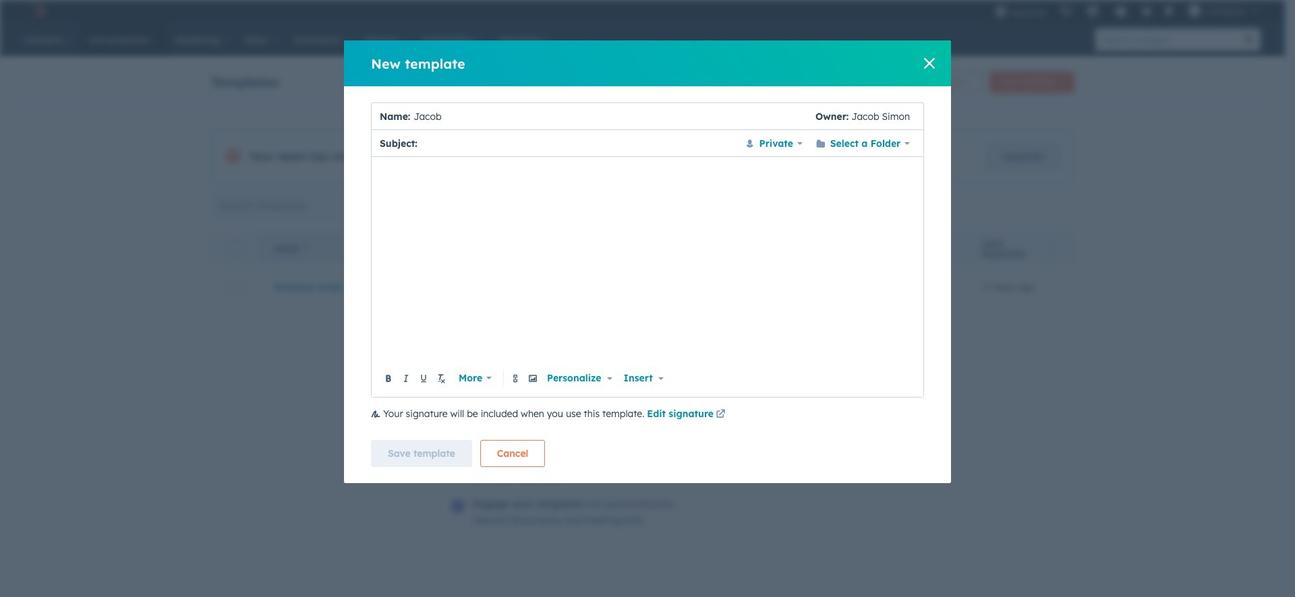 Task type: locate. For each thing, give the bounding box(es) containing it.
None text field
[[410, 103, 816, 130]]

dialog
[[344, 40, 951, 484]]

2 link opens in a new window image from the top
[[716, 410, 725, 420]]

press to sort. image
[[1052, 244, 1057, 253]]

None text field
[[421, 135, 736, 151], [380, 165, 915, 368], [421, 135, 736, 151], [380, 165, 915, 368]]

banner
[[211, 67, 1074, 93]]

marketplaces image
[[1087, 6, 1099, 18]]

menu
[[988, 0, 1269, 22]]

link opens in a new window image
[[716, 407, 725, 424], [716, 410, 725, 420]]

press to sort. element
[[1052, 244, 1057, 255]]



Task type: describe. For each thing, give the bounding box(es) containing it.
close image
[[924, 58, 935, 69]]

Search search field
[[211, 192, 375, 219]]

Search HubSpot search field
[[1096, 28, 1238, 51]]

ascending sort. press to sort descending. element
[[303, 244, 308, 255]]

jacob simon image
[[1188, 5, 1201, 17]]

1 link opens in a new window image from the top
[[716, 407, 725, 424]]

ascending sort. press to sort descending. image
[[303, 244, 308, 253]]



Task type: vqa. For each thing, say whether or not it's contained in the screenshot.
Close icon at right
yes



